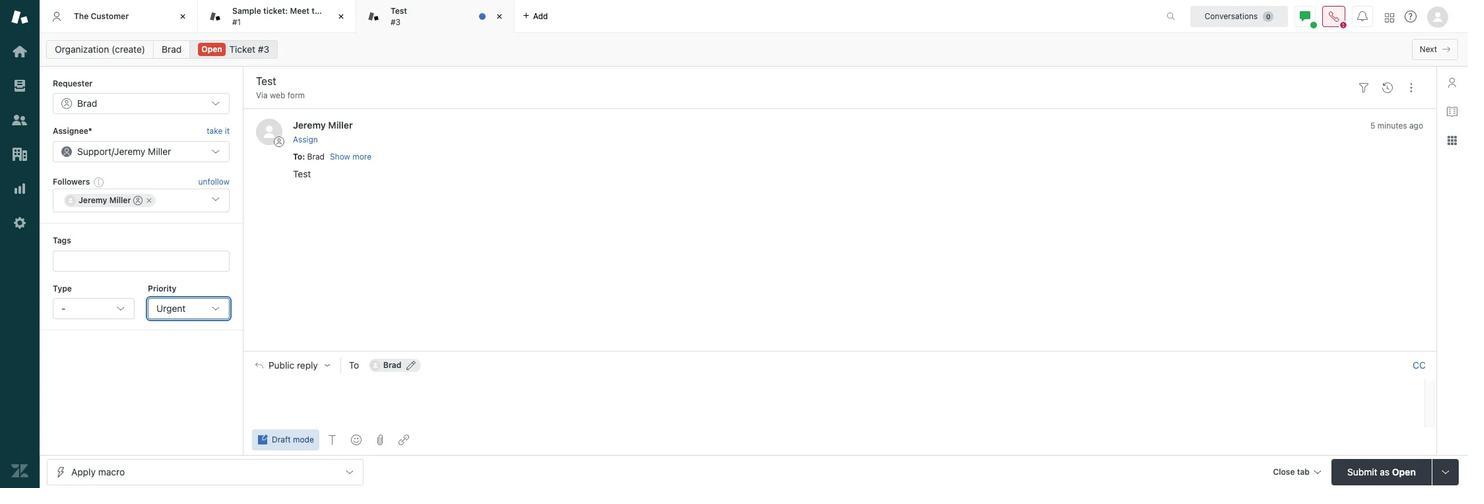 Task type: vqa. For each thing, say whether or not it's contained in the screenshot.
Team member authentication
no



Task type: describe. For each thing, give the bounding box(es) containing it.
organizations image
[[11, 146, 28, 163]]

klobrad84@gmail.com image
[[370, 361, 381, 371]]

organization
[[55, 44, 109, 55]]

organization (create) button
[[46, 40, 154, 59]]

jeremy miller option
[[64, 194, 156, 207]]

organization (create)
[[55, 44, 145, 55]]

/
[[112, 146, 114, 157]]

via
[[256, 90, 268, 100]]

the
[[312, 6, 324, 16]]

add button
[[515, 0, 556, 32]]

knowledge image
[[1447, 106, 1458, 117]]

secondary element
[[40, 36, 1469, 63]]

jeremy inside assignee* element
[[114, 146, 145, 157]]

user is an agent image
[[134, 196, 143, 205]]

jeremy for jeremy miller assign
[[293, 120, 326, 131]]

brad link
[[153, 40, 190, 59]]

sample ticket: meet the ticket #1
[[232, 6, 349, 27]]

the customer
[[74, 11, 129, 21]]

assign
[[293, 134, 318, 144]]

unfollow button
[[198, 176, 230, 188]]

minutes
[[1378, 121, 1408, 131]]

5 minutes ago
[[1371, 121, 1424, 131]]

miller for jeremy miller
[[109, 195, 131, 205]]

ticket
[[326, 6, 349, 16]]

customer
[[91, 11, 129, 21]]

take
[[207, 126, 223, 136]]

close tab button
[[1267, 459, 1327, 487]]

to for to : brad show more test
[[293, 152, 302, 162]]

cc
[[1413, 360, 1426, 371]]

views image
[[11, 77, 28, 94]]

close
[[1273, 467, 1295, 477]]

brad right 'klobrad84@gmail.com' icon
[[383, 361, 402, 370]]

draft
[[272, 435, 291, 445]]

customer context image
[[1447, 77, 1458, 88]]

followers element
[[53, 189, 230, 213]]

take it
[[207, 126, 230, 136]]

submit
[[1348, 466, 1378, 478]]

support / jeremy miller
[[77, 146, 171, 157]]

5 minutes ago text field
[[1371, 121, 1424, 131]]

assignee* element
[[53, 141, 230, 162]]

tags
[[53, 236, 71, 246]]

events image
[[1383, 82, 1393, 93]]

jeremy miller link
[[293, 120, 353, 131]]

reply
[[297, 361, 318, 371]]

mode
[[293, 435, 314, 445]]

cc button
[[1413, 360, 1426, 372]]

hide composer image
[[835, 346, 845, 357]]

reporting image
[[11, 180, 28, 197]]

ticket actions image
[[1406, 82, 1417, 93]]

public
[[269, 361, 295, 371]]

#3 for ticket #3
[[258, 44, 269, 55]]

Subject field
[[253, 73, 1350, 89]]

next
[[1420, 44, 1438, 54]]

public reply
[[269, 361, 318, 371]]

draft mode button
[[252, 430, 319, 451]]

the customer tab
[[40, 0, 198, 33]]

zendesk products image
[[1385, 13, 1395, 22]]

displays possible ticket submission types image
[[1441, 467, 1451, 478]]

next button
[[1412, 39, 1459, 60]]

add attachment image
[[375, 435, 385, 446]]

close image
[[493, 10, 506, 23]]

draft mode
[[272, 435, 314, 445]]

(create)
[[112, 44, 145, 55]]

assignee*
[[53, 126, 92, 136]]

meet
[[290, 6, 310, 16]]

type
[[53, 284, 72, 293]]

test inside tab
[[391, 6, 407, 16]]

apps image
[[1447, 135, 1458, 146]]

more
[[353, 152, 372, 162]]

priority
[[148, 284, 176, 293]]

submit as open
[[1348, 466, 1416, 478]]

via web form
[[256, 90, 305, 100]]

assign button
[[293, 134, 318, 146]]

unfollow
[[198, 177, 230, 187]]



Task type: locate. For each thing, give the bounding box(es) containing it.
miller inside jeremy miller assign
[[328, 120, 353, 131]]

apply macro
[[71, 466, 125, 478]]

0 vertical spatial #3
[[391, 17, 401, 27]]

show
[[330, 152, 350, 162]]

jeremy
[[293, 120, 326, 131], [114, 146, 145, 157], [79, 195, 107, 205]]

test inside to : brad show more test
[[293, 168, 311, 180]]

0 vertical spatial miller
[[328, 120, 353, 131]]

jeremy up assign
[[293, 120, 326, 131]]

notifications image
[[1358, 11, 1368, 21]]

ticket #3
[[229, 44, 269, 55]]

open
[[202, 44, 222, 54], [1393, 466, 1416, 478]]

1 horizontal spatial test
[[391, 6, 407, 16]]

close tab
[[1273, 467, 1310, 477]]

edit user image
[[407, 361, 416, 370]]

jeremy miller
[[79, 195, 131, 205]]

info on adding followers image
[[94, 177, 104, 187]]

close image for 'the customer' tab
[[176, 10, 189, 23]]

1 horizontal spatial #3
[[391, 17, 401, 27]]

1 vertical spatial to
[[349, 360, 359, 371]]

get help image
[[1405, 11, 1417, 22]]

miller right /
[[148, 146, 171, 157]]

2 tab from the left
[[356, 0, 515, 33]]

2 vertical spatial jeremy
[[79, 195, 107, 205]]

0 vertical spatial test
[[391, 6, 407, 16]]

urgent
[[156, 303, 186, 314]]

jeremy inside option
[[79, 195, 107, 205]]

requester element
[[53, 93, 230, 114]]

tab
[[1297, 467, 1310, 477]]

1 horizontal spatial to
[[349, 360, 359, 371]]

test
[[391, 6, 407, 16], [293, 168, 311, 180]]

to inside to : brad show more test
[[293, 152, 302, 162]]

the
[[74, 11, 89, 21]]

zendesk support image
[[11, 9, 28, 26]]

take it button
[[207, 125, 230, 138]]

web
[[270, 90, 285, 100]]

2 horizontal spatial jeremy
[[293, 120, 326, 131]]

0 vertical spatial open
[[202, 44, 222, 54]]

tab containing sample ticket: meet the ticket
[[198, 0, 356, 33]]

close image inside 'the customer' tab
[[176, 10, 189, 23]]

ago
[[1410, 121, 1424, 131]]

conversations button
[[1191, 6, 1288, 27]]

followers
[[53, 177, 90, 187]]

2 horizontal spatial miller
[[328, 120, 353, 131]]

millerjeremy500@gmail.com image
[[65, 195, 76, 206]]

support
[[77, 146, 112, 157]]

zendesk image
[[11, 463, 28, 480]]

brad
[[162, 44, 182, 55], [77, 98, 97, 109], [307, 152, 325, 162], [383, 361, 402, 370]]

macro
[[98, 466, 125, 478]]

to for to
[[349, 360, 359, 371]]

tab containing test
[[356, 0, 515, 33]]

jeremy right support
[[114, 146, 145, 157]]

0 horizontal spatial miller
[[109, 195, 131, 205]]

1 tab from the left
[[198, 0, 356, 33]]

filter image
[[1359, 82, 1370, 93]]

-
[[61, 303, 66, 314]]

brad down 'requester'
[[77, 98, 97, 109]]

add link (cmd k) image
[[398, 435, 409, 446]]

jeremy miller assign
[[293, 120, 353, 144]]

format text image
[[327, 435, 338, 446]]

remove image
[[145, 197, 153, 205]]

5
[[1371, 121, 1376, 131]]

form
[[288, 90, 305, 100]]

#1
[[232, 17, 241, 27]]

close image for tab containing sample ticket: meet the ticket
[[335, 10, 348, 23]]

brad inside requester "element"
[[77, 98, 97, 109]]

to down assign button
[[293, 152, 302, 162]]

add
[[533, 11, 548, 21]]

main element
[[0, 0, 40, 488]]

1 horizontal spatial jeremy
[[114, 146, 145, 157]]

to : brad show more test
[[293, 152, 372, 180]]

button displays agent's chat status as online. image
[[1300, 11, 1311, 21]]

:
[[302, 152, 305, 162]]

apply
[[71, 466, 96, 478]]

0 horizontal spatial jeremy
[[79, 195, 107, 205]]

jeremy down info on adding followers image
[[79, 195, 107, 205]]

1 horizontal spatial close image
[[335, 10, 348, 23]]

0 horizontal spatial test
[[293, 168, 311, 180]]

tabs tab list
[[40, 0, 1153, 33]]

brad right (create)
[[162, 44, 182, 55]]

2 close image from the left
[[335, 10, 348, 23]]

open inside secondary element
[[202, 44, 222, 54]]

#3
[[391, 17, 401, 27], [258, 44, 269, 55]]

urgent button
[[148, 298, 230, 319]]

#3 inside test #3
[[391, 17, 401, 27]]

0 horizontal spatial to
[[293, 152, 302, 162]]

test right the ticket
[[391, 6, 407, 16]]

0 horizontal spatial close image
[[176, 10, 189, 23]]

close image
[[176, 10, 189, 23], [335, 10, 348, 23]]

miller
[[328, 120, 353, 131], [148, 146, 171, 157], [109, 195, 131, 205]]

sample
[[232, 6, 261, 16]]

miller left user is an agent icon
[[109, 195, 131, 205]]

open right as in the right of the page
[[1393, 466, 1416, 478]]

requester
[[53, 79, 93, 88]]

tab
[[198, 0, 356, 33], [356, 0, 515, 33]]

0 vertical spatial to
[[293, 152, 302, 162]]

brad inside secondary element
[[162, 44, 182, 55]]

1 horizontal spatial miller
[[148, 146, 171, 157]]

avatar image
[[256, 119, 282, 145]]

1 vertical spatial jeremy
[[114, 146, 145, 157]]

test down :
[[293, 168, 311, 180]]

customers image
[[11, 112, 28, 129]]

close image up brad link on the top of page
[[176, 10, 189, 23]]

test #3
[[391, 6, 407, 27]]

conversations
[[1205, 11, 1258, 21]]

ticket:
[[263, 6, 288, 16]]

open left ticket
[[202, 44, 222, 54]]

show more button
[[330, 151, 372, 163]]

0 horizontal spatial open
[[202, 44, 222, 54]]

1 horizontal spatial open
[[1393, 466, 1416, 478]]

- button
[[53, 298, 135, 319]]

0 horizontal spatial #3
[[258, 44, 269, 55]]

#3 inside secondary element
[[258, 44, 269, 55]]

brad inside to : brad show more test
[[307, 152, 325, 162]]

miller inside assignee* element
[[148, 146, 171, 157]]

1 vertical spatial open
[[1393, 466, 1416, 478]]

1 vertical spatial test
[[293, 168, 311, 180]]

ticket
[[229, 44, 255, 55]]

jeremy inside jeremy miller assign
[[293, 120, 326, 131]]

miller up show
[[328, 120, 353, 131]]

jeremy for jeremy miller
[[79, 195, 107, 205]]

1 vertical spatial miller
[[148, 146, 171, 157]]

miller inside option
[[109, 195, 131, 205]]

miller for jeremy miller assign
[[328, 120, 353, 131]]

insert emojis image
[[351, 435, 362, 446]]

it
[[225, 126, 230, 136]]

#3 for test #3
[[391, 17, 401, 27]]

close image right "the"
[[335, 10, 348, 23]]

close image inside tab
[[335, 10, 348, 23]]

1 close image from the left
[[176, 10, 189, 23]]

to left 'klobrad84@gmail.com' icon
[[349, 360, 359, 371]]

brad right :
[[307, 152, 325, 162]]

get started image
[[11, 43, 28, 60]]

as
[[1380, 466, 1390, 478]]

admin image
[[11, 215, 28, 232]]

to
[[293, 152, 302, 162], [349, 360, 359, 371]]

0 vertical spatial jeremy
[[293, 120, 326, 131]]

public reply button
[[244, 352, 340, 380]]

2 vertical spatial miller
[[109, 195, 131, 205]]

1 vertical spatial #3
[[258, 44, 269, 55]]



